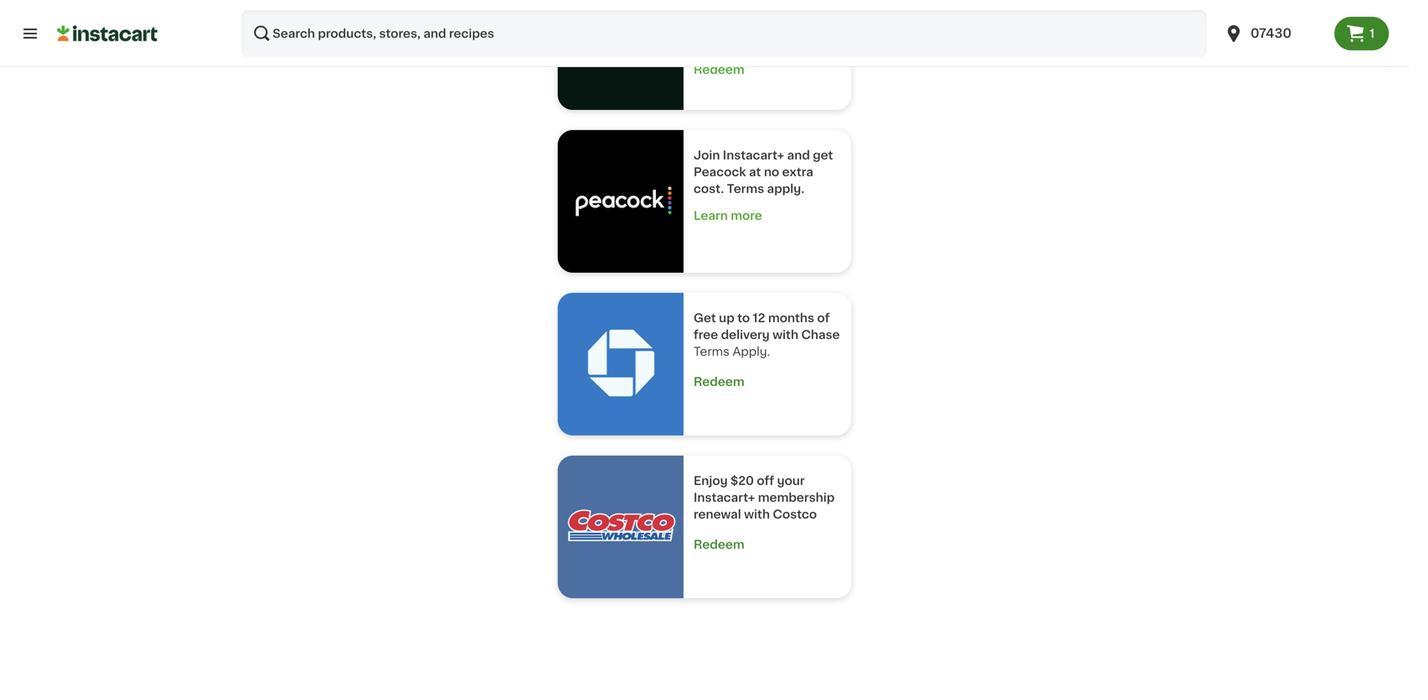 Task type: locate. For each thing, give the bounding box(es) containing it.
1 vertical spatial redeem
[[694, 376, 745, 388]]

2 vertical spatial redeem
[[694, 539, 745, 550]]

with
[[773, 329, 799, 341], [744, 508, 770, 520]]

redeem
[[694, 64, 745, 75], [694, 376, 745, 388], [694, 539, 745, 550]]

more
[[731, 210, 762, 221]]

get
[[813, 149, 833, 161]]

learn more button
[[694, 207, 842, 224]]

free
[[694, 329, 718, 341]]

join
[[694, 149, 720, 161]]

months
[[768, 312, 815, 324]]

renewal
[[694, 508, 741, 520]]

terms down at
[[727, 183, 765, 195]]

instacart logo image
[[57, 23, 158, 44]]

instacart+ up renewal at the bottom of page
[[694, 492, 755, 503]]

no
[[764, 166, 780, 178]]

redeem down the apply.
[[694, 376, 745, 388]]

membership
[[758, 492, 835, 503]]

2 redeem from the top
[[694, 376, 745, 388]]

instacart+ inside enjoy $20 off your instacart+ membership renewal with costco
[[694, 492, 755, 503]]

1 vertical spatial instacart+
[[694, 492, 755, 503]]

redeem for fifth redeem button
[[694, 539, 745, 550]]

0 horizontal spatial with
[[744, 508, 770, 520]]

3 redeem from the top
[[694, 539, 745, 550]]

terms inside the join instacart+ and get peacock at no extra cost. terms apply.
[[727, 183, 765, 195]]

None search field
[[242, 10, 1207, 57]]

learn
[[694, 210, 728, 221]]

off
[[757, 475, 775, 487]]

instacart+
[[723, 149, 785, 161], [694, 492, 755, 503]]

instacart+ up at
[[723, 149, 785, 161]]

5 redeem button from the top
[[694, 536, 745, 553]]

2 redeem button from the top
[[694, 363, 842, 390]]

chase
[[802, 329, 840, 341]]

0 vertical spatial terms
[[727, 183, 765, 195]]

terms down the free
[[694, 346, 730, 357]]

0 vertical spatial instacart+
[[723, 149, 785, 161]]

1 horizontal spatial with
[[773, 329, 799, 341]]

0 vertical spatial with
[[773, 329, 799, 341]]

1 vertical spatial with
[[744, 508, 770, 520]]

redeem down search field
[[694, 64, 745, 75]]

join instacart+ and get peacock at no extra cost. terms apply.
[[694, 149, 836, 195]]

get up to 12 months of free delivery with chase
[[694, 312, 840, 341]]

apply.
[[733, 346, 770, 357]]

0 vertical spatial redeem
[[694, 64, 745, 75]]

redeem down renewal at the bottom of page
[[694, 539, 745, 550]]

1 vertical spatial terms
[[694, 346, 730, 357]]

1 button
[[1335, 17, 1390, 50]]

07430
[[1251, 27, 1292, 39]]

terms inside terms apply.
[[694, 346, 730, 357]]

redeem button
[[694, 61, 842, 78], [694, 363, 842, 390], [694, 373, 745, 390], [694, 526, 842, 553], [694, 536, 745, 553]]

07430 button
[[1214, 10, 1335, 57]]

with down months
[[773, 329, 799, 341]]

with down the off
[[744, 508, 770, 520]]

terms
[[727, 183, 765, 195], [694, 346, 730, 357]]

1 redeem from the top
[[694, 64, 745, 75]]

to
[[738, 312, 750, 324]]



Task type: vqa. For each thing, say whether or not it's contained in the screenshot.
1st the '$3.74 Original price: $4.99' "element" from the bottom
no



Task type: describe. For each thing, give the bounding box(es) containing it.
redeem for 3rd redeem button from the bottom of the page
[[694, 376, 745, 388]]

peacock
[[694, 166, 746, 178]]

and
[[788, 149, 810, 161]]

terms apply.
[[694, 329, 843, 357]]

learn more
[[694, 210, 762, 221]]

costco
[[773, 508, 817, 520]]

1 redeem button from the top
[[694, 61, 842, 78]]

up
[[719, 312, 735, 324]]

of
[[818, 312, 830, 324]]

1
[[1370, 28, 1375, 39]]

cost.
[[694, 183, 724, 195]]

get
[[694, 312, 716, 324]]

your
[[777, 475, 805, 487]]

apply.
[[767, 183, 805, 195]]

Search field
[[242, 10, 1207, 57]]

at
[[749, 166, 761, 178]]

with inside the get up to 12 months of free delivery with chase
[[773, 329, 799, 341]]

4 redeem button from the top
[[694, 526, 842, 553]]

delivery
[[721, 329, 770, 341]]

$20
[[731, 475, 754, 487]]

12
[[753, 312, 766, 324]]

enjoy $20 off your instacart+ membership renewal with costco
[[694, 475, 838, 520]]

instacart+ inside the join instacart+ and get peacock at no extra cost. terms apply.
[[723, 149, 785, 161]]

redeem for 5th redeem button from the bottom of the page
[[694, 64, 745, 75]]

extra
[[782, 166, 814, 178]]

07430 button
[[1224, 10, 1325, 57]]

3 redeem button from the top
[[694, 373, 745, 390]]

with inside enjoy $20 off your instacart+ membership renewal with costco
[[744, 508, 770, 520]]

enjoy
[[694, 475, 728, 487]]



